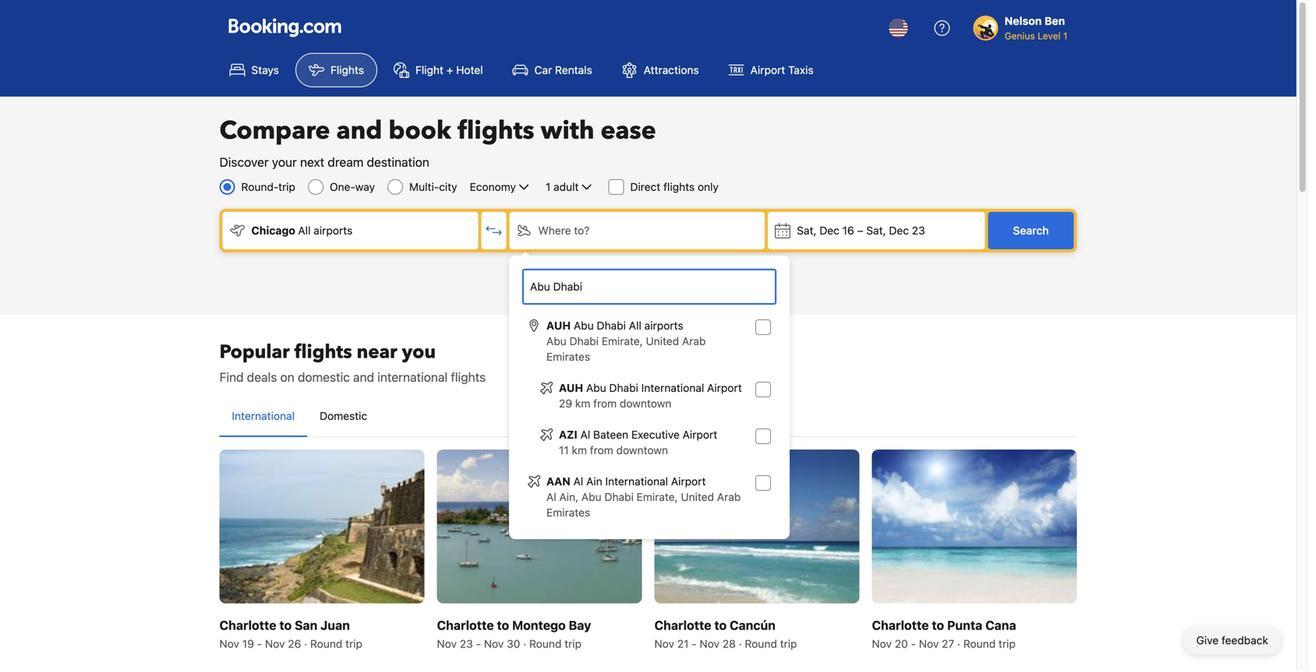 Task type: describe. For each thing, give the bounding box(es) containing it.
to for punta
[[932, 618, 945, 633]]

adult
[[554, 181, 579, 193]]

on
[[280, 370, 295, 385]]

azi al bateen executive airport 11 km from downtown
[[559, 429, 718, 457]]

arab inside the auh abu dhabi all airports abu dhabi emirate, united arab emirates
[[682, 335, 706, 348]]

punta
[[948, 618, 983, 633]]

to?
[[574, 224, 590, 237]]

aan
[[547, 475, 571, 488]]

all inside the auh abu dhabi all airports abu dhabi emirate, united arab emirates
[[629, 319, 642, 332]]

san
[[295, 618, 318, 633]]

1 dec from the left
[[820, 224, 840, 237]]

with
[[541, 114, 595, 148]]

international inside international button
[[232, 410, 295, 423]]

charlotte for charlotte to cancún
[[655, 618, 712, 633]]

airports inside the auh abu dhabi all airports abu dhabi emirate, united arab emirates
[[645, 319, 684, 332]]

km for azi
[[572, 444, 587, 457]]

abu down airport or city text box
[[574, 319, 594, 332]]

round-
[[241, 181, 278, 193]]

charlotte to cancún nov 21 - nov 28 · round trip
[[655, 618, 797, 651]]

level
[[1038, 30, 1061, 41]]

emirates inside aan al ain international airport al ain, abu dhabi emirate, united arab emirates
[[547, 507, 591, 519]]

multi-city
[[409, 181, 457, 193]]

give feedback
[[1197, 634, 1269, 647]]

charlotte to cancún image
[[655, 450, 860, 604]]

attractions
[[644, 64, 699, 76]]

· for charlotte to punta cana
[[958, 638, 961, 651]]

and inside popular flights near you find deals on domestic and international flights
[[353, 370, 374, 385]]

downtown for international
[[620, 397, 672, 410]]

0 vertical spatial all
[[298, 224, 311, 237]]

domestic
[[298, 370, 350, 385]]

only
[[698, 181, 719, 193]]

chicago
[[252, 224, 296, 237]]

popular
[[220, 340, 290, 365]]

0 horizontal spatial airports
[[314, 224, 353, 237]]

23 inside popup button
[[912, 224, 926, 237]]

one-
[[330, 181, 355, 193]]

round-trip
[[241, 181, 296, 193]]

charlotte to montego bay nov 23 - nov 30 · round trip
[[437, 618, 591, 651]]

to for cancún
[[715, 618, 727, 633]]

airport for abu dhabi international airport
[[707, 382, 742, 395]]

direct flights only
[[630, 181, 719, 193]]

16
[[843, 224, 855, 237]]

where
[[538, 224, 571, 237]]

united inside aan al ain international airport al ain, abu dhabi emirate, united arab emirates
[[681, 491, 714, 504]]

· inside charlotte to cancún nov 21 - nov 28 · round trip
[[739, 638, 742, 651]]

downtown for executive
[[617, 444, 668, 457]]

1 inside nelson ben genius level 1
[[1064, 30, 1068, 41]]

tab list containing international
[[220, 396, 1077, 438]]

search button
[[989, 212, 1074, 250]]

press enter to select airport, and then press spacebar to add another airport element
[[522, 312, 778, 527]]

km for auh
[[575, 397, 591, 410]]

charlotte for charlotte to san juan
[[220, 618, 277, 633]]

trip for charlotte to san juan
[[346, 638, 363, 651]]

multi-
[[409, 181, 439, 193]]

book
[[389, 114, 452, 148]]

taxis
[[789, 64, 814, 76]]

flights left 'only'
[[664, 181, 695, 193]]

28
[[723, 638, 736, 651]]

1 adult
[[546, 181, 579, 193]]

your
[[272, 155, 297, 170]]

find
[[220, 370, 244, 385]]

where to?
[[538, 224, 590, 237]]

bay
[[569, 618, 591, 633]]

way
[[355, 181, 375, 193]]

ain
[[587, 475, 603, 488]]

flights right international
[[451, 370, 486, 385]]

cancún
[[730, 618, 776, 633]]

nelson ben genius level 1
[[1005, 14, 1068, 41]]

8 nov from the left
[[919, 638, 939, 651]]

19
[[242, 638, 254, 651]]

international for 29 km from downtown
[[642, 382, 704, 395]]

26
[[288, 638, 301, 651]]

flight + hotel
[[416, 64, 483, 76]]

international
[[378, 370, 448, 385]]

give feedback button
[[1184, 627, 1281, 655]]

trip down your
[[278, 181, 296, 193]]

1 inside popup button
[[546, 181, 551, 193]]

airport for al ain international airport
[[671, 475, 706, 488]]

abu inside auh abu dhabi international airport 29 km from downtown
[[586, 382, 607, 395]]

- inside charlotte to cancún nov 21 - nov 28 · round trip
[[692, 638, 697, 651]]

car
[[535, 64, 552, 76]]

car rentals link
[[500, 53, 606, 87]]

auh for 29
[[559, 382, 584, 395]]

executive
[[632, 429, 680, 441]]

give
[[1197, 634, 1219, 647]]

compare and book flights with ease discover your next dream destination
[[220, 114, 656, 170]]

abu inside aan al ain international airport al ain, abu dhabi emirate, united arab emirates
[[582, 491, 602, 504]]

1 sat, from the left
[[797, 224, 817, 237]]

domestic
[[320, 410, 367, 423]]

airport taxis link
[[716, 53, 827, 87]]

sat, dec 16 – sat, dec 23 button
[[768, 212, 985, 250]]

emirates inside the auh abu dhabi all airports abu dhabi emirate, united arab emirates
[[547, 351, 591, 363]]

car rentals
[[535, 64, 593, 76]]

ben
[[1045, 14, 1066, 27]]

azi
[[559, 429, 578, 441]]

trip for charlotte to montego bay
[[565, 638, 582, 651]]

to for montego
[[497, 618, 509, 633]]

1 adult button
[[544, 178, 596, 197]]

hotel
[[456, 64, 483, 76]]

flight + hotel link
[[381, 53, 496, 87]]

cana
[[986, 618, 1017, 633]]

dhabi inside auh abu dhabi international airport 29 km from downtown
[[609, 382, 639, 395]]

sat, dec 16 – sat, dec 23
[[797, 224, 926, 237]]

+
[[447, 64, 453, 76]]

to for san
[[279, 618, 292, 633]]

you
[[402, 340, 436, 365]]

dhabi down airport or city text box
[[597, 319, 626, 332]]

trip inside charlotte to cancún nov 21 - nov 28 · round trip
[[780, 638, 797, 651]]

flights
[[331, 64, 364, 76]]

stays link
[[216, 53, 292, 87]]

montego
[[512, 618, 566, 633]]

chicago all airports
[[252, 224, 353, 237]]

rentals
[[555, 64, 593, 76]]

international for al ain, abu dhabi emirate, united arab emirates
[[606, 475, 668, 488]]

20
[[895, 638, 908, 651]]

airport for al bateen executive airport
[[683, 429, 718, 441]]

search
[[1013, 224, 1049, 237]]



Task type: locate. For each thing, give the bounding box(es) containing it.
to up 30
[[497, 618, 509, 633]]

2 charlotte from the left
[[437, 618, 494, 633]]

downtown inside the azi al bateen executive airport 11 km from downtown
[[617, 444, 668, 457]]

- for charlotte to montego bay
[[476, 638, 481, 651]]

Airport or city text field
[[529, 278, 771, 296]]

3 round from the left
[[745, 638, 777, 651]]

- inside the charlotte to punta cana nov 20 - nov 27 · round trip
[[911, 638, 916, 651]]

booking.com logo image
[[229, 18, 341, 37], [229, 18, 341, 37]]

· right 30
[[523, 638, 527, 651]]

charlotte to san juan nov 19 - nov 26 · round trip
[[220, 618, 363, 651]]

all down airport or city text box
[[629, 319, 642, 332]]

auh abu dhabi international airport 29 km from downtown
[[559, 382, 742, 410]]

1 vertical spatial km
[[572, 444, 587, 457]]

dhabi inside aan al ain international airport al ain, abu dhabi emirate, united arab emirates
[[605, 491, 634, 504]]

· right 26
[[304, 638, 307, 651]]

charlotte inside charlotte to cancún nov 21 - nov 28 · round trip
[[655, 618, 712, 633]]

economy
[[470, 181, 516, 193]]

al for al ain international airport
[[574, 475, 584, 488]]

international inside auh abu dhabi international airport 29 km from downtown
[[642, 382, 704, 395]]

trip inside the charlotte to punta cana nov 20 - nov 27 · round trip
[[999, 638, 1016, 651]]

0 vertical spatial auh
[[547, 319, 571, 332]]

km inside the azi al bateen executive airport 11 km from downtown
[[572, 444, 587, 457]]

where to? button
[[510, 212, 765, 250]]

airport inside aan al ain international airport al ain, abu dhabi emirate, united arab emirates
[[671, 475, 706, 488]]

0 vertical spatial downtown
[[620, 397, 672, 410]]

30
[[507, 638, 520, 651]]

international
[[642, 382, 704, 395], [232, 410, 295, 423], [606, 475, 668, 488]]

arab inside aan al ain international airport al ain, abu dhabi emirate, united arab emirates
[[717, 491, 741, 504]]

and
[[337, 114, 382, 148], [353, 370, 374, 385]]

compare
[[220, 114, 330, 148]]

bateen
[[593, 429, 629, 441]]

attractions link
[[609, 53, 713, 87]]

·
[[304, 638, 307, 651], [523, 638, 527, 651], [739, 638, 742, 651], [958, 638, 961, 651]]

1 to from the left
[[279, 618, 292, 633]]

auh for abu
[[547, 319, 571, 332]]

trip down juan
[[346, 638, 363, 651]]

and down near
[[353, 370, 374, 385]]

abu down ain
[[582, 491, 602, 504]]

al inside the azi al bateen executive airport 11 km from downtown
[[581, 429, 591, 441]]

charlotte to punta cana nov 20 - nov 27 · round trip
[[872, 618, 1017, 651]]

trip right 28
[[780, 638, 797, 651]]

stays
[[252, 64, 279, 76]]

0 horizontal spatial united
[[646, 335, 679, 348]]

1 horizontal spatial united
[[681, 491, 714, 504]]

round inside 'charlotte to montego bay nov 23 - nov 30 · round trip'
[[530, 638, 562, 651]]

feedback
[[1222, 634, 1269, 647]]

0 vertical spatial from
[[594, 397, 617, 410]]

auh inside the auh abu dhabi all airports abu dhabi emirate, united arab emirates
[[547, 319, 571, 332]]

2 dec from the left
[[889, 224, 909, 237]]

charlotte inside the charlotte to san juan nov 19 - nov 26 · round trip
[[220, 618, 277, 633]]

6 nov from the left
[[700, 638, 720, 651]]

charlotte up 21
[[655, 618, 712, 633]]

to inside charlotte to cancún nov 21 - nov 28 · round trip
[[715, 618, 727, 633]]

flights link
[[296, 53, 377, 87]]

charlotte for charlotte to punta cana
[[872, 618, 929, 633]]

1 horizontal spatial all
[[629, 319, 642, 332]]

7 nov from the left
[[872, 638, 892, 651]]

4 charlotte from the left
[[872, 618, 929, 633]]

3 to from the left
[[715, 618, 727, 633]]

1 right level
[[1064, 30, 1068, 41]]

all right chicago
[[298, 224, 311, 237]]

km
[[575, 397, 591, 410], [572, 444, 587, 457]]

dream
[[328, 155, 364, 170]]

from inside auh abu dhabi international airport 29 km from downtown
[[594, 397, 617, 410]]

- right 19
[[257, 638, 262, 651]]

trip down bay
[[565, 638, 582, 651]]

1 vertical spatial all
[[629, 319, 642, 332]]

city
[[439, 181, 457, 193]]

21
[[678, 638, 689, 651]]

1 horizontal spatial arab
[[717, 491, 741, 504]]

to left san
[[279, 618, 292, 633]]

11
[[559, 444, 569, 457]]

juan
[[321, 618, 350, 633]]

airport
[[751, 64, 786, 76], [707, 382, 742, 395], [683, 429, 718, 441], [671, 475, 706, 488]]

1 vertical spatial emirate,
[[637, 491, 678, 504]]

sat, left 16
[[797, 224, 817, 237]]

1 horizontal spatial dec
[[889, 224, 909, 237]]

4 - from the left
[[911, 638, 916, 651]]

23
[[912, 224, 926, 237], [460, 638, 473, 651]]

2 sat, from the left
[[867, 224, 886, 237]]

al
[[581, 429, 591, 441], [574, 475, 584, 488], [547, 491, 557, 504]]

0 vertical spatial emirate,
[[602, 335, 643, 348]]

round down punta
[[964, 638, 996, 651]]

domestic button
[[307, 396, 380, 437]]

4 · from the left
[[958, 638, 961, 651]]

0 horizontal spatial 23
[[460, 638, 473, 651]]

discover
[[220, 155, 269, 170]]

1 · from the left
[[304, 638, 307, 651]]

downtown inside auh abu dhabi international airport 29 km from downtown
[[620, 397, 672, 410]]

emirates up 29
[[547, 351, 591, 363]]

round down cancún
[[745, 638, 777, 651]]

3 charlotte from the left
[[655, 618, 712, 633]]

0 horizontal spatial all
[[298, 224, 311, 237]]

dec left 16
[[820, 224, 840, 237]]

trip down cana
[[999, 638, 1016, 651]]

3 · from the left
[[739, 638, 742, 651]]

0 horizontal spatial arab
[[682, 335, 706, 348]]

from for bateen
[[590, 444, 614, 457]]

international inside aan al ain international airport al ain, abu dhabi emirate, united arab emirates
[[606, 475, 668, 488]]

2 round from the left
[[530, 638, 562, 651]]

3 - from the left
[[692, 638, 697, 651]]

al down aan
[[547, 491, 557, 504]]

emirate, down airport or city text box
[[602, 335, 643, 348]]

0 vertical spatial airports
[[314, 224, 353, 237]]

round inside charlotte to cancún nov 21 - nov 28 · round trip
[[745, 638, 777, 651]]

· right 28
[[739, 638, 742, 651]]

emirate,
[[602, 335, 643, 348], [637, 491, 678, 504]]

4 to from the left
[[932, 618, 945, 633]]

0 vertical spatial al
[[581, 429, 591, 441]]

23 right –
[[912, 224, 926, 237]]

charlotte up 19
[[220, 618, 277, 633]]

- inside 'charlotte to montego bay nov 23 - nov 30 · round trip'
[[476, 638, 481, 651]]

1 vertical spatial arab
[[717, 491, 741, 504]]

charlotte to san juan image
[[220, 450, 425, 604]]

round inside the charlotte to san juan nov 19 - nov 26 · round trip
[[310, 638, 343, 651]]

arab
[[682, 335, 706, 348], [717, 491, 741, 504]]

2 vertical spatial international
[[606, 475, 668, 488]]

· right 27
[[958, 638, 961, 651]]

0 horizontal spatial 1
[[546, 181, 551, 193]]

1 vertical spatial international
[[232, 410, 295, 423]]

from for dhabi
[[594, 397, 617, 410]]

flights inside compare and book flights with ease discover your next dream destination
[[458, 114, 535, 148]]

airports down airport or city text box
[[645, 319, 684, 332]]

dec
[[820, 224, 840, 237], [889, 224, 909, 237]]

1 horizontal spatial airports
[[645, 319, 684, 332]]

downtown down the executive
[[617, 444, 668, 457]]

next
[[300, 155, 325, 170]]

1 vertical spatial emirates
[[547, 507, 591, 519]]

charlotte inside the charlotte to punta cana nov 20 - nov 27 · round trip
[[872, 618, 929, 633]]

1
[[1064, 30, 1068, 41], [546, 181, 551, 193]]

international down the azi al bateen executive airport 11 km from downtown
[[606, 475, 668, 488]]

- for charlotte to san juan
[[257, 638, 262, 651]]

flight
[[416, 64, 444, 76]]

downtown
[[620, 397, 672, 410], [617, 444, 668, 457]]

0 vertical spatial and
[[337, 114, 382, 148]]

charlotte to punta cana image
[[872, 450, 1077, 604]]

0 horizontal spatial dec
[[820, 224, 840, 237]]

international down deals
[[232, 410, 295, 423]]

from up bateen in the left bottom of the page
[[594, 397, 617, 410]]

1 vertical spatial al
[[574, 475, 584, 488]]

27
[[942, 638, 955, 651]]

0 vertical spatial km
[[575, 397, 591, 410]]

dec right –
[[889, 224, 909, 237]]

1 charlotte from the left
[[220, 618, 277, 633]]

al left ain
[[574, 475, 584, 488]]

international up the executive
[[642, 382, 704, 395]]

1 horizontal spatial 23
[[912, 224, 926, 237]]

downtown up the executive
[[620, 397, 672, 410]]

united
[[646, 335, 679, 348], [681, 491, 714, 504]]

- inside the charlotte to san juan nov 19 - nov 26 · round trip
[[257, 638, 262, 651]]

auh inside auh abu dhabi international airport 29 km from downtown
[[559, 382, 584, 395]]

2 emirates from the top
[[547, 507, 591, 519]]

3 nov from the left
[[437, 638, 457, 651]]

1 vertical spatial and
[[353, 370, 374, 385]]

charlotte left montego
[[437, 618, 494, 633]]

nelson
[[1005, 14, 1042, 27]]

auh abu dhabi all airports abu dhabi emirate, united arab emirates
[[547, 319, 706, 363]]

ain,
[[560, 491, 579, 504]]

international button
[[220, 396, 307, 437]]

1 vertical spatial from
[[590, 444, 614, 457]]

airports
[[314, 224, 353, 237], [645, 319, 684, 332]]

5 nov from the left
[[655, 638, 675, 651]]

- for charlotte to punta cana
[[911, 638, 916, 651]]

flights
[[458, 114, 535, 148], [664, 181, 695, 193], [294, 340, 352, 365], [451, 370, 486, 385]]

emirates
[[547, 351, 591, 363], [547, 507, 591, 519]]

· for charlotte to san juan
[[304, 638, 307, 651]]

emirate, inside the auh abu dhabi all airports abu dhabi emirate, united arab emirates
[[602, 335, 643, 348]]

2 to from the left
[[497, 618, 509, 633]]

aan al ain international airport al ain, abu dhabi emirate, united arab emirates
[[547, 475, 741, 519]]

- right "20"
[[911, 638, 916, 651]]

23 inside 'charlotte to montego bay nov 23 - nov 30 · round trip'
[[460, 638, 473, 651]]

trip inside the charlotte to san juan nov 19 - nov 26 · round trip
[[346, 638, 363, 651]]

charlotte up "20"
[[872, 618, 929, 633]]

united inside the auh abu dhabi all airports abu dhabi emirate, united arab emirates
[[646, 335, 679, 348]]

1 round from the left
[[310, 638, 343, 651]]

abu up 29
[[547, 335, 567, 348]]

charlotte to montego bay image
[[437, 450, 642, 604]]

sat,
[[797, 224, 817, 237], [867, 224, 886, 237]]

· for charlotte to montego bay
[[523, 638, 527, 651]]

0 vertical spatial 1
[[1064, 30, 1068, 41]]

1 vertical spatial auh
[[559, 382, 584, 395]]

round for charlotte to san juan
[[310, 638, 343, 651]]

charlotte inside 'charlotte to montego bay nov 23 - nov 30 · round trip'
[[437, 618, 494, 633]]

1 horizontal spatial 1
[[1064, 30, 1068, 41]]

from inside the azi al bateen executive airport 11 km from downtown
[[590, 444, 614, 457]]

abu
[[574, 319, 594, 332], [547, 335, 567, 348], [586, 382, 607, 395], [582, 491, 602, 504]]

- right 21
[[692, 638, 697, 651]]

charlotte for charlotte to montego bay
[[437, 618, 494, 633]]

–
[[858, 224, 864, 237]]

auh
[[547, 319, 571, 332], [559, 382, 584, 395]]

4 round from the left
[[964, 638, 996, 651]]

1 vertical spatial downtown
[[617, 444, 668, 457]]

round inside the charlotte to punta cana nov 20 - nov 27 · round trip
[[964, 638, 996, 651]]

dhabi up 29
[[570, 335, 599, 348]]

trip for charlotte to punta cana
[[999, 638, 1016, 651]]

km inside auh abu dhabi international airport 29 km from downtown
[[575, 397, 591, 410]]

0 vertical spatial international
[[642, 382, 704, 395]]

0 vertical spatial 23
[[912, 224, 926, 237]]

to inside the charlotte to punta cana nov 20 - nov 27 · round trip
[[932, 618, 945, 633]]

from down bateen in the left bottom of the page
[[590, 444, 614, 457]]

and inside compare and book flights with ease discover your next dream destination
[[337, 114, 382, 148]]

emirate, inside aan al ain international airport al ain, abu dhabi emirate, united arab emirates
[[637, 491, 678, 504]]

al for al bateen executive airport
[[581, 429, 591, 441]]

emirate, down the azi al bateen executive airport 11 km from downtown
[[637, 491, 678, 504]]

destination
[[367, 155, 430, 170]]

1 - from the left
[[257, 638, 262, 651]]

al right azi
[[581, 429, 591, 441]]

round for charlotte to montego bay
[[530, 638, 562, 651]]

to up 27
[[932, 618, 945, 633]]

0 vertical spatial united
[[646, 335, 679, 348]]

dhabi right ain,
[[605, 491, 634, 504]]

round for charlotte to punta cana
[[964, 638, 996, 651]]

trip
[[278, 181, 296, 193], [346, 638, 363, 651], [565, 638, 582, 651], [780, 638, 797, 651], [999, 638, 1016, 651]]

1 vertical spatial 1
[[546, 181, 551, 193]]

1 vertical spatial airports
[[645, 319, 684, 332]]

2 - from the left
[[476, 638, 481, 651]]

1 emirates from the top
[[547, 351, 591, 363]]

1 left adult on the left top of the page
[[546, 181, 551, 193]]

sat, right –
[[867, 224, 886, 237]]

1 horizontal spatial sat,
[[867, 224, 886, 237]]

emirates down ain,
[[547, 507, 591, 519]]

ease
[[601, 114, 656, 148]]

to up 28
[[715, 618, 727, 633]]

2 vertical spatial al
[[547, 491, 557, 504]]

2 · from the left
[[523, 638, 527, 651]]

to inside 'charlotte to montego bay nov 23 - nov 30 · round trip'
[[497, 618, 509, 633]]

airports down one-
[[314, 224, 353, 237]]

2 nov from the left
[[265, 638, 285, 651]]

near
[[357, 340, 397, 365]]

1 vertical spatial united
[[681, 491, 714, 504]]

· inside the charlotte to punta cana nov 20 - nov 27 · round trip
[[958, 638, 961, 651]]

charlotte
[[220, 618, 277, 633], [437, 618, 494, 633], [655, 618, 712, 633], [872, 618, 929, 633]]

tab list
[[220, 396, 1077, 438]]

direct
[[630, 181, 661, 193]]

· inside 'charlotte to montego bay nov 23 - nov 30 · round trip'
[[523, 638, 527, 651]]

airport inside the azi al bateen executive airport 11 km from downtown
[[683, 429, 718, 441]]

29
[[559, 397, 573, 410]]

1 vertical spatial 23
[[460, 638, 473, 651]]

dhabi down the auh abu dhabi all airports abu dhabi emirate, united arab emirates
[[609, 382, 639, 395]]

round down juan
[[310, 638, 343, 651]]

round down montego
[[530, 638, 562, 651]]

and up dream
[[337, 114, 382, 148]]

flights up economy in the left top of the page
[[458, 114, 535, 148]]

km right 29
[[575, 397, 591, 410]]

-
[[257, 638, 262, 651], [476, 638, 481, 651], [692, 638, 697, 651], [911, 638, 916, 651]]

0 vertical spatial emirates
[[547, 351, 591, 363]]

airport inside auh abu dhabi international airport 29 km from downtown
[[707, 382, 742, 395]]

0 vertical spatial arab
[[682, 335, 706, 348]]

km right 11
[[572, 444, 587, 457]]

to inside the charlotte to san juan nov 19 - nov 26 · round trip
[[279, 618, 292, 633]]

0 horizontal spatial sat,
[[797, 224, 817, 237]]

· inside the charlotte to san juan nov 19 - nov 26 · round trip
[[304, 638, 307, 651]]

- left 30
[[476, 638, 481, 651]]

abu up bateen in the left bottom of the page
[[586, 382, 607, 395]]

genius
[[1005, 30, 1036, 41]]

trip inside 'charlotte to montego bay nov 23 - nov 30 · round trip'
[[565, 638, 582, 651]]

flights up the domestic
[[294, 340, 352, 365]]

23 left 30
[[460, 638, 473, 651]]

1 nov from the left
[[220, 638, 239, 651]]

4 nov from the left
[[484, 638, 504, 651]]

airport taxis
[[751, 64, 814, 76]]



Task type: vqa. For each thing, say whether or not it's contained in the screenshot.
extra
no



